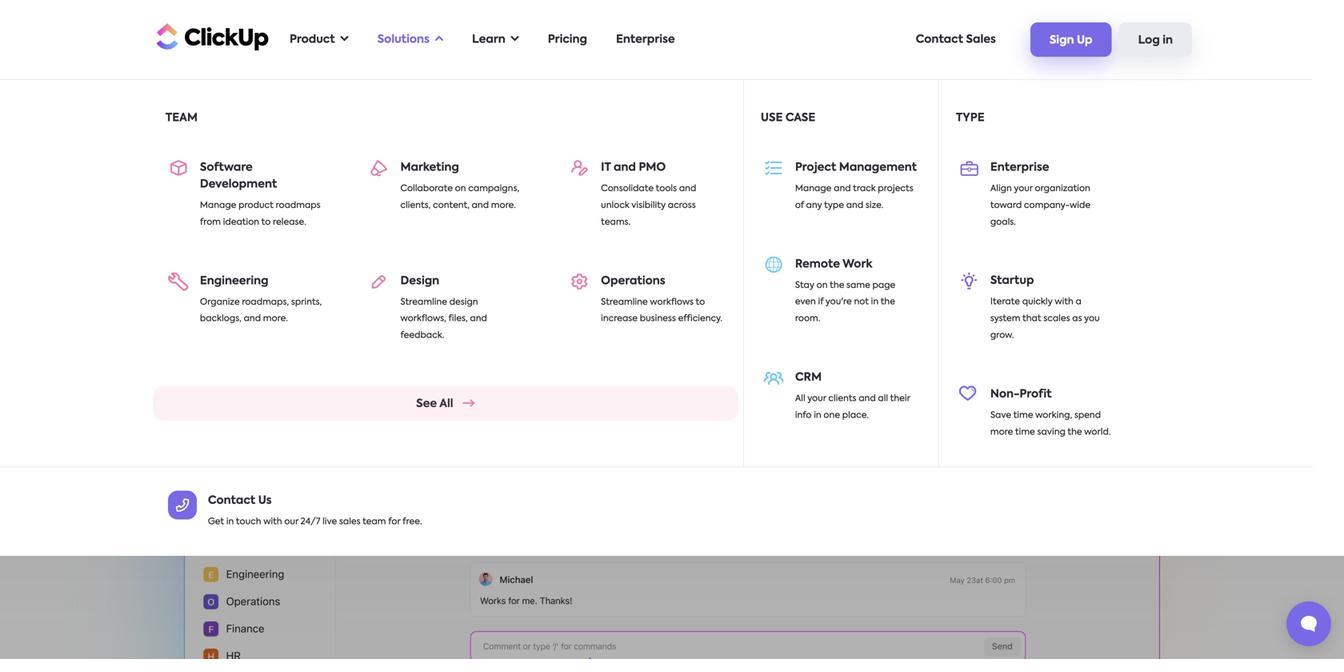 Task type: locate. For each thing, give the bounding box(es) containing it.
manage
[[796, 185, 832, 193], [200, 201, 236, 210]]

and right the it
[[614, 162, 636, 173]]

with left a in the right of the page
[[1055, 298, 1074, 307]]

with inside "iterate quickly with a system that scales as you grow."
[[1055, 298, 1074, 307]]

enterprise up align
[[991, 162, 1050, 173]]

1 horizontal spatial enterprise
[[991, 162, 1050, 173]]

0 horizontal spatial more.
[[263, 315, 288, 324]]

1 vertical spatial with
[[264, 518, 282, 527]]

design
[[401, 276, 440, 287]]

dashboards
[[915, 159, 982, 170]]

profit
[[1020, 389, 1052, 400]]

more. down roadmaps,
[[263, 315, 288, 324]]

chat image
[[909, 246, 1209, 542]]

and inside 'collaborate on campaigns, clients, content, and more.'
[[472, 201, 489, 210]]

0 horizontal spatial ai
[[207, 159, 218, 170]]

1 vertical spatial manage
[[200, 201, 236, 210]]

see all link
[[153, 386, 739, 422]]

1 horizontal spatial all
[[796, 395, 806, 404]]

projects
[[878, 185, 914, 193]]

efficiency.
[[679, 315, 723, 324]]

stay on the same page even if you're not in the room.
[[796, 281, 896, 324]]

your right align
[[1015, 185, 1033, 193]]

0 horizontal spatial to
[[261, 218, 271, 227]]

team
[[363, 518, 386, 527]]

more
[[991, 428, 1014, 437]]

organization
[[1036, 185, 1091, 193]]

clients
[[829, 395, 857, 404]]

0 vertical spatial with
[[1055, 298, 1074, 307]]

contact us
[[208, 495, 272, 507]]

streamline up increase
[[601, 298, 648, 307]]

sprints
[[377, 159, 415, 170]]

you
[[1085, 315, 1100, 324]]

1 vertical spatial your
[[808, 395, 827, 404]]

and down campaigns,
[[472, 201, 489, 210]]

chat
[[656, 159, 689, 172]]

0 horizontal spatial streamline
[[401, 298, 447, 307]]

that
[[1023, 315, 1042, 324]]

and up across
[[680, 185, 697, 193]]

sprints button
[[350, 102, 442, 177]]

goals.
[[991, 218, 1017, 227]]

your for crm
[[808, 395, 827, 404]]

on up if
[[817, 281, 828, 290]]

enterprise right the "pricing" at the left of the page
[[616, 34, 675, 45]]

1 vertical spatial more.
[[263, 315, 288, 324]]

1 horizontal spatial to
[[696, 298, 705, 307]]

0 vertical spatial enterprise
[[616, 34, 675, 45]]

2 vertical spatial the
[[1068, 428, 1083, 437]]

get
[[208, 518, 224, 527]]

manage up any
[[796, 185, 832, 193]]

your for enterprise
[[1015, 185, 1033, 193]]

streamline inside streamline design workflows, files, and feedback.
[[401, 298, 447, 307]]

and up type
[[834, 185, 851, 193]]

1 vertical spatial contact
[[208, 495, 256, 507]]

sign up
[[1050, 35, 1093, 46]]

sign
[[1050, 35, 1075, 46]]

in inside all your clients and all their info in one place.
[[814, 411, 822, 420]]

on inside stay on the same page even if you're not in the room.
[[817, 281, 828, 290]]

any
[[807, 201, 823, 210]]

type
[[825, 201, 845, 210]]

0 vertical spatial on
[[455, 185, 466, 193]]

the down spend
[[1068, 428, 1083, 437]]

it
[[601, 162, 611, 173]]

workflows
[[650, 298, 694, 307]]

not
[[855, 298, 869, 307]]

streamline inside streamline workflows to increase business efficiency.
[[601, 298, 648, 307]]

on
[[455, 185, 466, 193], [817, 281, 828, 290]]

time down non-profit
[[1014, 411, 1034, 420]]

product
[[239, 201, 274, 210]]

1 streamline from the left
[[401, 298, 447, 307]]

2 ai button from the left
[[995, 102, 1087, 177]]

0 horizontal spatial the
[[830, 281, 845, 290]]

your inside all your clients and all their info in one place.
[[808, 395, 827, 404]]

a
[[1076, 298, 1082, 307]]

streamline
[[401, 298, 447, 307], [601, 298, 648, 307]]

manage inside manage and track projects of any type and size.
[[796, 185, 832, 193]]

0 vertical spatial contact
[[916, 34, 964, 45]]

in left 'one'
[[814, 411, 822, 420]]

contact up get
[[208, 495, 256, 507]]

0 vertical spatial your
[[1015, 185, 1033, 193]]

all up info
[[796, 395, 806, 404]]

contact left sales at the right top
[[916, 34, 964, 45]]

your
[[1015, 185, 1033, 193], [808, 395, 827, 404]]

with left our
[[264, 518, 282, 527]]

up
[[1078, 35, 1093, 46]]

whiteboards button
[[718, 102, 811, 177]]

teams.
[[601, 218, 631, 227]]

time right more on the bottom
[[1016, 428, 1036, 437]]

solutions button
[[370, 23, 452, 56]]

organize
[[200, 298, 240, 307]]

1 horizontal spatial manage
[[796, 185, 832, 193]]

0 horizontal spatial ai button
[[166, 102, 258, 177]]

even
[[796, 298, 816, 307]]

1 horizontal spatial ai button
[[995, 102, 1087, 177]]

more. down campaigns,
[[491, 201, 516, 210]]

case
[[786, 112, 816, 124]]

the up you're
[[830, 281, 845, 290]]

their
[[891, 395, 911, 404]]

0 horizontal spatial on
[[455, 185, 466, 193]]

solutions
[[378, 34, 430, 45]]

1 horizontal spatial ai
[[1035, 159, 1046, 170]]

our
[[284, 518, 299, 527]]

1 horizontal spatial more.
[[491, 201, 516, 210]]

0 horizontal spatial your
[[808, 395, 827, 404]]

the down page
[[881, 298, 896, 307]]

1 horizontal spatial streamline
[[601, 298, 648, 307]]

marketing
[[401, 162, 459, 173]]

development
[[200, 179, 277, 190]]

roadmaps
[[276, 201, 321, 210]]

on up content,
[[455, 185, 466, 193]]

manage and track projects of any type and size.
[[796, 185, 914, 210]]

ai up organization
[[1035, 159, 1046, 170]]

to down product
[[261, 218, 271, 227]]

manage inside manage product roadmaps from ideation to release.
[[200, 201, 236, 210]]

all inside all your clients and all their info in one place.
[[796, 395, 806, 404]]

use
[[761, 112, 783, 124]]

log in link
[[1120, 23, 1193, 57]]

to up 'efficiency.'
[[696, 298, 705, 307]]

pricing
[[548, 34, 588, 45]]

to
[[261, 218, 271, 227], [696, 298, 705, 307]]

your inside 'align your organization toward company-wide goals.'
[[1015, 185, 1033, 193]]

contact for contact us
[[208, 495, 256, 507]]

0 horizontal spatial contact
[[208, 495, 256, 507]]

on for remote work
[[817, 281, 828, 290]]

spend
[[1075, 411, 1102, 420]]

scales
[[1044, 315, 1071, 324]]

streamline workflows to increase business efficiency.
[[601, 298, 723, 324]]

1 horizontal spatial your
[[1015, 185, 1033, 193]]

1 horizontal spatial on
[[817, 281, 828, 290]]

0 horizontal spatial enterprise
[[616, 34, 675, 45]]

0 horizontal spatial manage
[[200, 201, 236, 210]]

in right 'log'
[[1163, 35, 1174, 46]]

ai up development
[[207, 159, 218, 170]]

feedback.
[[401, 332, 445, 340]]

track
[[853, 185, 876, 193]]

sales
[[967, 34, 997, 45]]

enterprise link
[[608, 23, 683, 56]]

1 ai from the left
[[207, 159, 218, 170]]

time
[[1014, 411, 1034, 420], [1016, 428, 1036, 437]]

whiteboards
[[728, 159, 801, 170]]

1 horizontal spatial contact
[[916, 34, 964, 45]]

and down roadmaps,
[[244, 315, 261, 324]]

ai button up organization
[[995, 102, 1087, 177]]

manage up from
[[200, 201, 236, 210]]

in right not
[[872, 298, 879, 307]]

0 vertical spatial to
[[261, 218, 271, 227]]

streamline up workflows,
[[401, 298, 447, 307]]

and right files,
[[470, 315, 487, 324]]

remote
[[796, 259, 841, 270]]

toward
[[991, 201, 1022, 210]]

0 vertical spatial manage
[[796, 185, 832, 193]]

on inside 'collaborate on campaigns, clients, content, and more.'
[[455, 185, 466, 193]]

ai button
[[166, 102, 258, 177], [995, 102, 1087, 177]]

projects button
[[811, 102, 903, 177]]

your up info
[[808, 395, 827, 404]]

iterate
[[991, 298, 1021, 307]]

all right see
[[440, 399, 454, 410]]

in right get
[[226, 518, 234, 527]]

2 horizontal spatial the
[[1068, 428, 1083, 437]]

1 vertical spatial to
[[696, 298, 705, 307]]

quickly
[[1023, 298, 1053, 307]]

more. inside 'collaborate on campaigns, clients, content, and more.'
[[491, 201, 516, 210]]

ai button up development
[[166, 102, 258, 177]]

in inside 'log in' link
[[1163, 35, 1174, 46]]

0 vertical spatial more.
[[491, 201, 516, 210]]

sprints,
[[291, 298, 322, 307]]

2 streamline from the left
[[601, 298, 648, 307]]

and left all
[[859, 395, 876, 404]]

dashboards button
[[903, 102, 995, 177]]

1 horizontal spatial with
[[1055, 298, 1074, 307]]

1 horizontal spatial the
[[881, 298, 896, 307]]

0 vertical spatial the
[[830, 281, 845, 290]]

1 vertical spatial on
[[817, 281, 828, 290]]

enterprise inside enterprise link
[[616, 34, 675, 45]]

clickup image
[[152, 21, 269, 52]]



Task type: describe. For each thing, give the bounding box(es) containing it.
and down track
[[847, 201, 864, 210]]

contact sales
[[916, 34, 997, 45]]

ideation
[[223, 218, 259, 227]]

roadmaps,
[[242, 298, 289, 307]]

for
[[388, 518, 401, 527]]

contact for contact sales
[[916, 34, 964, 45]]

1 vertical spatial enterprise
[[991, 162, 1050, 173]]

engineering
[[200, 276, 269, 287]]

content,
[[433, 201, 470, 210]]

and inside consolidate tools and unlock visibility across teams.
[[680, 185, 697, 193]]

non-profit
[[991, 389, 1052, 400]]

0 horizontal spatial all
[[440, 399, 454, 410]]

as
[[1073, 315, 1083, 324]]

world.
[[1085, 428, 1111, 437]]

time
[[542, 159, 569, 170]]

0 horizontal spatial with
[[264, 518, 282, 527]]

log in
[[1139, 35, 1174, 46]]

24/7
[[301, 518, 321, 527]]

0 vertical spatial time
[[1014, 411, 1034, 420]]

streamline for operations
[[601, 298, 648, 307]]

system
[[991, 315, 1021, 324]]

files,
[[449, 315, 468, 324]]

project
[[796, 162, 837, 173]]

management
[[840, 162, 918, 173]]

more. inside organize roadmaps, sprints, backlogs, and more.
[[263, 315, 288, 324]]

workflows,
[[401, 315, 447, 324]]

non-
[[991, 389, 1020, 400]]

iterate quickly with a system that scales as you grow.
[[991, 298, 1100, 340]]

on for marketing
[[455, 185, 466, 193]]

contact sales link
[[908, 23, 1005, 56]]

use case
[[761, 112, 816, 124]]

one
[[824, 411, 841, 420]]

if
[[819, 298, 824, 307]]

and inside all your clients and all their info in one place.
[[859, 395, 876, 404]]

log
[[1139, 35, 1161, 46]]

streamline for design
[[401, 298, 447, 307]]

tools
[[656, 185, 677, 193]]

startup
[[991, 276, 1035, 287]]

saving
[[1038, 428, 1066, 437]]

us
[[258, 495, 272, 507]]

manage product roadmaps from ideation to release.
[[200, 201, 321, 227]]

manage for software development
[[200, 201, 236, 210]]

see all
[[416, 399, 454, 410]]

you're
[[826, 298, 852, 307]]

info
[[796, 411, 812, 420]]

save
[[991, 411, 1012, 420]]

and inside organize roadmaps, sprints, backlogs, and more.
[[244, 315, 261, 324]]

all your clients and all their info in one place.
[[796, 395, 911, 420]]

business
[[640, 315, 676, 324]]

same
[[847, 281, 871, 290]]

1 vertical spatial the
[[881, 298, 896, 307]]

software development
[[200, 162, 277, 190]]

1 vertical spatial time
[[1016, 428, 1036, 437]]

align your organization toward company-wide goals.
[[991, 185, 1091, 227]]

all
[[879, 395, 889, 404]]

it and pmo
[[601, 162, 666, 173]]

working,
[[1036, 411, 1073, 420]]

in inside stay on the same page even if you're not in the room.
[[872, 298, 879, 307]]

place.
[[843, 411, 869, 420]]

learn
[[472, 34, 506, 45]]

pricing link
[[540, 23, 596, 56]]

team
[[166, 112, 198, 124]]

increase
[[601, 315, 638, 324]]

time tracking
[[542, 159, 619, 170]]

save time working, spend more time saving the world.
[[991, 411, 1111, 437]]

and inside streamline design workflows, files, and feedback.
[[470, 315, 487, 324]]

touch
[[236, 518, 261, 527]]

collaborate
[[401, 185, 453, 193]]

1 ai button from the left
[[166, 102, 258, 177]]

the inside save time working, spend more time saving the world.
[[1068, 428, 1083, 437]]

consolidate
[[601, 185, 654, 193]]

design
[[450, 298, 478, 307]]

type
[[957, 112, 985, 124]]

to inside manage product roadmaps from ideation to release.
[[261, 218, 271, 227]]

company-
[[1025, 201, 1070, 210]]

page
[[873, 281, 896, 290]]

2 ai from the left
[[1035, 159, 1046, 170]]

across
[[668, 201, 696, 210]]

size.
[[866, 201, 884, 210]]

grow.
[[991, 331, 1015, 340]]

streamline design workflows, files, and feedback.
[[401, 298, 487, 340]]

unlock
[[601, 201, 630, 210]]

room.
[[796, 315, 821, 324]]

clients,
[[401, 201, 431, 210]]

from
[[200, 218, 221, 227]]

live
[[323, 518, 337, 527]]

consolidate tools and unlock visibility across teams.
[[601, 185, 697, 227]]

stay
[[796, 281, 815, 290]]

operations
[[601, 276, 666, 287]]

software
[[200, 162, 253, 173]]

work
[[843, 259, 873, 270]]

chat button
[[626, 102, 718, 177]]

collaborate on campaigns, clients, content, and more.
[[401, 185, 520, 210]]

see
[[416, 399, 437, 410]]

to inside streamline workflows to increase business efficiency.
[[696, 298, 705, 307]]

align
[[991, 185, 1013, 193]]

manage for project management
[[796, 185, 832, 193]]



Task type: vqa. For each thing, say whether or not it's contained in the screenshot.
the right tasks
no



